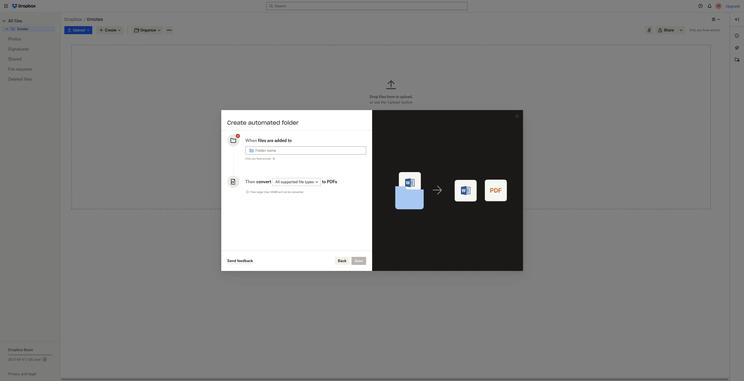 Task type: locate. For each thing, give the bounding box(es) containing it.
1 vertical spatial have
[[256, 157, 262, 160]]

desktop
[[409, 138, 422, 143]]

1 horizontal spatial all
[[275, 180, 280, 184]]

0 vertical spatial from
[[391, 138, 399, 143]]

and left legal on the left
[[21, 372, 27, 376]]

import from google drive
[[360, 152, 404, 157]]

1 vertical spatial this
[[410, 181, 416, 185]]

0 horizontal spatial dropbox
[[8, 348, 23, 352]]

access this folder from your desktop
[[360, 138, 422, 143]]

files inside create automated folder dialog
[[258, 138, 266, 143]]

2
[[26, 358, 27, 362]]

1 horizontal spatial only you have access
[[689, 28, 720, 32]]

Folder name text field
[[255, 148, 363, 153]]

folder
[[282, 119, 299, 126], [381, 138, 391, 143], [417, 181, 427, 185]]

0 vertical spatial emotes
[[87, 17, 103, 22]]

0 vertical spatial only you have access
[[689, 28, 720, 32]]

1 horizontal spatial dropbox
[[64, 17, 82, 22]]

emotes down all files
[[17, 27, 28, 31]]

send feedback
[[227, 259, 253, 263]]

all files link
[[8, 17, 60, 25]]

0 horizontal spatial only you have access
[[245, 157, 271, 160]]

all up the photos
[[8, 18, 13, 23]]

files down dropbox logo - go to the homepage
[[14, 18, 22, 23]]

1 horizontal spatial have
[[703, 28, 709, 32]]

requests
[[16, 67, 32, 72]]

1 vertical spatial only
[[245, 157, 251, 160]]

emotes right the / at the left of the page
[[87, 17, 103, 22]]

all supported file types
[[275, 180, 314, 184]]

than
[[264, 191, 270, 194]]

1 vertical spatial share
[[360, 181, 371, 185]]

0 horizontal spatial from
[[373, 152, 381, 157]]

upload,
[[400, 95, 413, 99]]

0 horizontal spatial only
[[245, 157, 251, 160]]

share inside more ways to add content element
[[360, 181, 371, 185]]

0 vertical spatial have
[[703, 28, 709, 32]]

2 horizontal spatial access
[[710, 28, 720, 32]]

upgrade
[[726, 4, 740, 8]]

0 horizontal spatial and
[[21, 372, 27, 376]]

content
[[400, 125, 413, 130]]

files up the
[[379, 95, 386, 99]]

and
[[371, 181, 378, 185], [21, 372, 27, 376]]

all files tree
[[1, 17, 60, 33]]

files for deleted
[[24, 77, 32, 82]]

0 vertical spatial share
[[664, 28, 674, 32]]

use
[[374, 100, 380, 104]]

from
[[391, 138, 399, 143], [373, 152, 381, 157]]

1 vertical spatial you
[[252, 157, 256, 160]]

more ways to add content
[[369, 125, 413, 130]]

this
[[374, 138, 380, 143], [410, 181, 416, 185]]

files left are
[[258, 138, 266, 143]]

0 vertical spatial only
[[689, 28, 696, 32]]

pdfs
[[327, 179, 337, 184]]

0 vertical spatial this
[[374, 138, 380, 143]]

file requests
[[8, 67, 32, 72]]

2 horizontal spatial folder
[[417, 181, 427, 185]]

1 horizontal spatial only
[[689, 28, 696, 32]]

dropbox up '28.57'
[[8, 348, 23, 352]]

0 vertical spatial all
[[8, 18, 13, 23]]

and left manage
[[371, 181, 378, 185]]

added
[[274, 138, 287, 143]]

signatures
[[8, 47, 29, 52]]

1 horizontal spatial from
[[391, 138, 399, 143]]

request
[[360, 166, 375, 171]]

1 horizontal spatial and
[[371, 181, 378, 185]]

1 horizontal spatial access
[[394, 181, 405, 185]]

files inside the 'drop files here to upload, or use the 'upload' button'
[[379, 95, 386, 99]]

files for drop
[[379, 95, 386, 99]]

0 vertical spatial you
[[697, 28, 702, 32]]

then
[[245, 179, 255, 184]]

28.57 kb of 2 gb used
[[8, 358, 41, 362]]

files down the file requests link
[[24, 77, 32, 82]]

open activity image
[[734, 57, 740, 63]]

1 horizontal spatial you
[[697, 28, 702, 32]]

2 vertical spatial folder
[[417, 181, 427, 185]]

access inside more ways to add content element
[[394, 181, 405, 185]]

folder inside dialog
[[282, 119, 299, 126]]

files inside tree
[[14, 18, 22, 23]]

open details pane image
[[734, 16, 740, 22]]

1 horizontal spatial this
[[410, 181, 416, 185]]

gb
[[28, 358, 33, 362]]

0 horizontal spatial emotes
[[17, 27, 28, 31]]

only inside create automated folder dialog
[[245, 157, 251, 160]]

1 vertical spatial only you have access
[[245, 157, 271, 160]]

1 horizontal spatial folder
[[381, 138, 391, 143]]

drop
[[370, 95, 378, 99]]

0 horizontal spatial you
[[252, 157, 256, 160]]

1 horizontal spatial share
[[664, 28, 674, 32]]

1 vertical spatial dropbox
[[8, 348, 23, 352]]

have
[[703, 28, 709, 32], [256, 157, 262, 160]]

all
[[8, 18, 13, 23], [275, 180, 280, 184]]

1 horizontal spatial emotes
[[87, 17, 103, 22]]

share for share and manage access to this folder
[[360, 181, 371, 185]]

folder for automated
[[282, 119, 299, 126]]

0 vertical spatial and
[[371, 181, 378, 185]]

manage
[[379, 181, 393, 185]]

files larger than 30mb will not be converted
[[250, 191, 303, 194]]

0 horizontal spatial have
[[256, 157, 262, 160]]

basic
[[24, 348, 33, 352]]

1 vertical spatial access
[[263, 157, 271, 160]]

photos link
[[8, 34, 52, 44]]

0 horizontal spatial folder
[[282, 119, 299, 126]]

you
[[697, 28, 702, 32], [252, 157, 256, 160]]

1 vertical spatial folder
[[381, 138, 391, 143]]

1 vertical spatial and
[[21, 372, 27, 376]]

files inside "button"
[[375, 166, 383, 171]]

only
[[689, 28, 696, 32], [245, 157, 251, 160]]

to
[[396, 95, 399, 99], [388, 125, 392, 130], [288, 138, 292, 143], [322, 179, 326, 184], [406, 181, 409, 185]]

all for all supported file types
[[275, 180, 280, 184]]

will
[[278, 191, 283, 194]]

share for share
[[664, 28, 674, 32]]

1 vertical spatial all
[[275, 180, 280, 184]]

from left the "your"
[[391, 138, 399, 143]]

global header element
[[0, 0, 744, 12]]

28.57
[[8, 358, 16, 362]]

all inside dropdown button
[[275, 180, 280, 184]]

files right request
[[375, 166, 383, 171]]

files
[[250, 191, 256, 194]]

dropbox
[[64, 17, 82, 22], [8, 348, 23, 352]]

all files
[[8, 18, 22, 23]]

be
[[288, 191, 291, 194]]

share
[[664, 28, 674, 32], [360, 181, 371, 185]]

0 vertical spatial folder
[[282, 119, 299, 126]]

0 horizontal spatial share
[[360, 181, 371, 185]]

more ways to add content element
[[348, 125, 434, 193]]

larger
[[257, 191, 264, 194]]

access
[[710, 28, 720, 32], [263, 157, 271, 160], [394, 181, 405, 185]]

files
[[14, 18, 22, 23], [24, 77, 32, 82], [379, 95, 386, 99], [258, 138, 266, 143], [375, 166, 383, 171]]

from right the import
[[373, 152, 381, 157]]

open pinned items image
[[734, 45, 740, 51]]

to right here
[[396, 95, 399, 99]]

0 horizontal spatial access
[[263, 157, 271, 160]]

2 vertical spatial access
[[394, 181, 405, 185]]

emotes link
[[10, 26, 56, 32]]

open information panel image
[[734, 33, 740, 39]]

dropbox left the / at the left of the page
[[64, 17, 82, 22]]

0 horizontal spatial this
[[374, 138, 380, 143]]

1 vertical spatial emotes
[[17, 27, 28, 31]]

and inside more ways to add content element
[[371, 181, 378, 185]]

to left pdfs
[[322, 179, 326, 184]]

your
[[400, 138, 408, 143]]

only you have access
[[689, 28, 720, 32], [245, 157, 271, 160]]

0 horizontal spatial all
[[8, 18, 13, 23]]

create
[[227, 119, 246, 126]]

0 vertical spatial dropbox
[[64, 17, 82, 22]]

dropbox basic
[[8, 348, 33, 352]]

1 vertical spatial from
[[373, 152, 381, 157]]

share inside button
[[664, 28, 674, 32]]

all inside tree
[[8, 18, 13, 23]]

emotes
[[87, 17, 103, 22], [17, 27, 28, 31]]

to down request files "button"
[[406, 181, 409, 185]]

deleted
[[8, 77, 23, 82]]

import
[[360, 152, 372, 157]]

all up files larger than 30mb will not be converted
[[275, 180, 280, 184]]



Task type: describe. For each thing, give the bounding box(es) containing it.
legal
[[28, 372, 36, 376]]

all for all files
[[8, 18, 13, 23]]

drop files here to upload, or use the 'upload' button
[[370, 95, 413, 104]]

dropbox link
[[64, 16, 82, 23]]

here
[[387, 95, 395, 99]]

file requests link
[[8, 64, 52, 74]]

you inside create automated folder dialog
[[252, 157, 256, 160]]

dropbox / emotes
[[64, 17, 103, 22]]

files are added to
[[258, 138, 292, 143]]

access
[[360, 138, 373, 143]]

privacy and legal link
[[8, 372, 60, 376]]

feedback
[[237, 259, 253, 263]]

back button
[[335, 257, 350, 265]]

button
[[401, 100, 412, 104]]

signatures link
[[8, 44, 52, 54]]

of
[[22, 358, 25, 362]]

dropbox logo - go to the homepage image
[[10, 2, 37, 10]]

0 vertical spatial access
[[710, 28, 720, 32]]

ways
[[379, 125, 387, 130]]

create automated folder
[[227, 119, 299, 126]]

request files
[[360, 166, 383, 171]]

to right added
[[288, 138, 292, 143]]

/
[[84, 17, 86, 21]]

privacy and legal
[[8, 372, 36, 376]]

send feedback button
[[227, 258, 253, 264]]

have inside create automated folder dialog
[[256, 157, 262, 160]]

emotes inside the emotes link
[[17, 27, 28, 31]]

folder permissions image
[[272, 157, 276, 161]]

30mb
[[270, 191, 278, 194]]

when
[[245, 138, 257, 143]]

supported
[[281, 180, 298, 184]]

to left add
[[388, 125, 392, 130]]

share button
[[655, 26, 677, 34]]

more
[[369, 125, 378, 130]]

file
[[8, 67, 15, 72]]

all supported file types button
[[272, 178, 321, 186]]

'upload'
[[387, 100, 400, 104]]

deleted files
[[8, 77, 32, 82]]

and for legal
[[21, 372, 27, 376]]

photos
[[8, 36, 21, 41]]

google
[[382, 152, 394, 157]]

add
[[393, 125, 399, 130]]

create automated folder dialog
[[221, 110, 523, 271]]

upgrade link
[[726, 4, 740, 8]]

file
[[299, 180, 304, 184]]

deleted files link
[[8, 74, 52, 84]]

not
[[283, 191, 287, 194]]

files for request
[[375, 166, 383, 171]]

shared
[[8, 57, 22, 62]]

to pdfs
[[322, 179, 337, 184]]

automated
[[248, 119, 280, 126]]

dropbox for dropbox basic
[[8, 348, 23, 352]]

are
[[267, 138, 273, 143]]

and for manage
[[371, 181, 378, 185]]

kb
[[17, 358, 21, 362]]

drive
[[395, 152, 404, 157]]

convert
[[256, 179, 271, 184]]

or
[[370, 100, 373, 104]]

the
[[381, 100, 386, 104]]

folder for this
[[381, 138, 391, 143]]

shared link
[[8, 54, 52, 64]]

only you have access inside create automated folder dialog
[[245, 157, 271, 160]]

converted
[[291, 191, 303, 194]]

request files button
[[349, 164, 433, 174]]

access inside create automated folder dialog
[[263, 157, 271, 160]]

back
[[338, 259, 347, 263]]

types
[[305, 180, 314, 184]]

privacy
[[8, 372, 20, 376]]

used
[[34, 358, 41, 362]]

files for all
[[14, 18, 22, 23]]

share and manage access to this folder
[[360, 181, 427, 185]]

to inside the 'drop files here to upload, or use the 'upload' button'
[[396, 95, 399, 99]]

get more space image
[[42, 357, 48, 363]]

dropbox for dropbox / emotes
[[64, 17, 82, 22]]

send
[[227, 259, 236, 263]]



Task type: vqa. For each thing, say whether or not it's contained in the screenshot.
2 at the bottom of the page
yes



